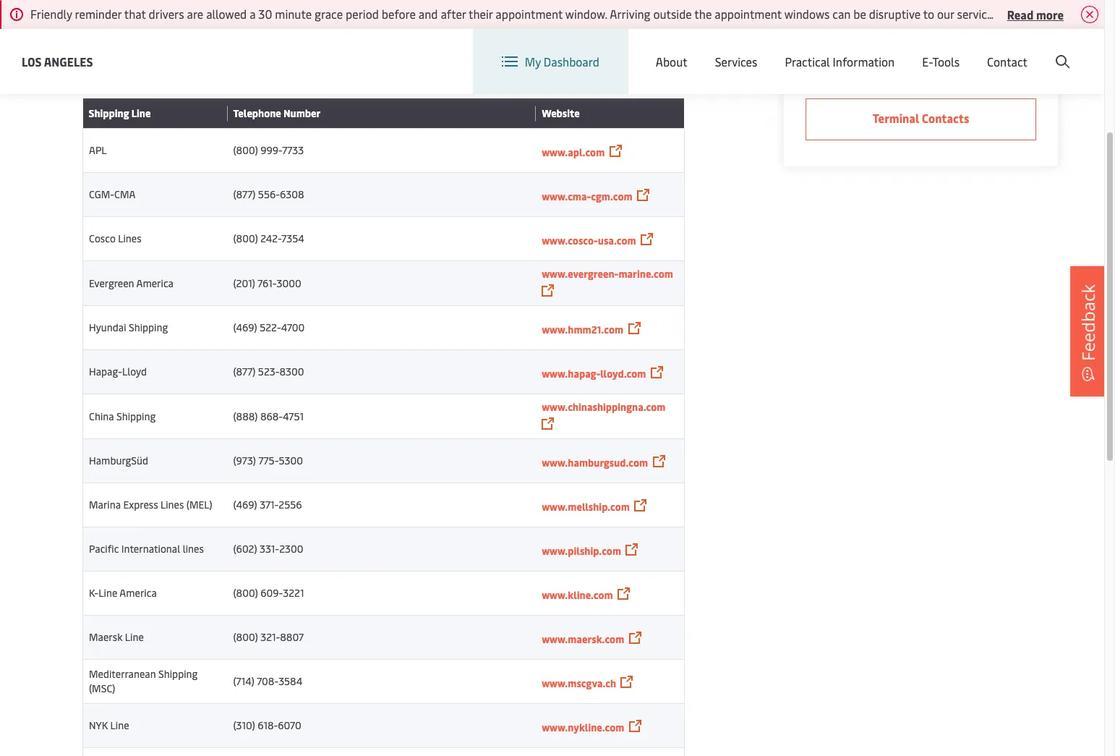Task type: locate. For each thing, give the bounding box(es) containing it.
1 vertical spatial the
[[529, 52, 547, 68]]

your up of
[[512, 34, 535, 50]]

708-
[[257, 674, 279, 688]]

5300
[[279, 454, 303, 467]]

your up "arrangements"
[[301, 34, 324, 50]]

lloyd
[[122, 365, 147, 378]]

cma
[[114, 187, 136, 201]]

terminal
[[873, 110, 920, 126]]

line down requirements.
[[131, 106, 151, 120]]

4700
[[281, 321, 305, 334]]

shipping right mediterranean
[[158, 667, 198, 681]]

the
[[632, 34, 649, 50], [529, 52, 547, 68]]

775-
[[259, 454, 279, 467]]

7354
[[282, 232, 304, 245]]

line up maersk
[[99, 586, 117, 600]]

e-tools button
[[923, 29, 960, 94]]

1 horizontal spatial cargo
[[538, 34, 567, 50]]

we down carriers
[[378, 52, 392, 68]]

lines
[[118, 232, 142, 245], [161, 498, 184, 512]]

0 horizontal spatial the
[[529, 52, 547, 68]]

shipping inside "mediterranean shipping (msc)"
[[158, 667, 198, 681]]

242-
[[261, 232, 282, 245]]

(800) for (800) 242-7354
[[233, 232, 258, 245]]

we up requirements.
[[165, 34, 179, 50]]

(800) left 242-
[[233, 232, 258, 245]]

is
[[114, 34, 122, 50], [569, 34, 577, 50]]

999-
[[261, 143, 282, 157]]

(973)
[[233, 454, 256, 467]]

pacific
[[89, 542, 119, 556]]

www.nykline.com
[[542, 720, 625, 734]]

contact button
[[988, 29, 1028, 94]]

(888)
[[233, 409, 258, 423]]

usa.com
[[598, 233, 636, 247]]

(mel)
[[187, 498, 213, 512]]

america right 'evergreen'
[[136, 276, 174, 290]]

nyk
[[89, 718, 108, 732]]

shipping for hyundai
[[129, 321, 168, 334]]

(469) 522-4700
[[233, 321, 305, 334]]

2556
[[279, 498, 302, 512]]

login
[[960, 42, 989, 58]]

ocean
[[327, 34, 358, 50]]

www.chinashippingna.com link
[[542, 400, 666, 414]]

(800) for (800) 999-7733
[[233, 143, 258, 157]]

www.mellship.com link
[[542, 500, 630, 513]]

lloyd.com
[[601, 366, 646, 380]]

3000
[[277, 276, 301, 290]]

4751
[[283, 409, 304, 423]]

0 vertical spatial you
[[225, 34, 244, 50]]

and
[[356, 52, 375, 68]]

cargo
[[82, 34, 111, 50], [538, 34, 567, 50]]

0 horizontal spatial you
[[225, 34, 244, 50]]

1 vertical spatial you
[[443, 52, 462, 68]]

line for maersk
[[125, 630, 144, 644]]

you
[[225, 34, 244, 50], [443, 52, 462, 68]]

1 horizontal spatial you
[[443, 52, 462, 68]]

practical
[[785, 54, 830, 69]]

is left urgent,
[[114, 34, 122, 50]]

line right maersk
[[125, 630, 144, 644]]

1 (469) from the top
[[233, 321, 257, 334]]

number
[[284, 106, 321, 120]]

urgent,
[[125, 34, 162, 50]]

(800) left '999-' at the left
[[233, 143, 258, 157]]

1 vertical spatial we
[[378, 52, 392, 68]]

to up progress.
[[618, 34, 629, 50]]

0 vertical spatial (877)
[[233, 187, 256, 201]]

america right k-
[[120, 586, 157, 600]]

line right nyk
[[110, 718, 129, 732]]

suggest
[[182, 34, 223, 50]]

www.apl.com link
[[542, 145, 605, 159]]

(310)
[[233, 718, 255, 732]]

my
[[525, 54, 541, 69]]

2 is from the left
[[569, 34, 577, 50]]

2 (877) from the top
[[233, 365, 256, 378]]

the left priority
[[632, 34, 649, 50]]

0 vertical spatial we
[[165, 34, 179, 50]]

cargo up my dashboard
[[538, 34, 567, 50]]

(800) for (800) 321-8807
[[233, 630, 258, 644]]

2 (469) from the top
[[233, 498, 257, 512]]

www.hmm21.com link
[[542, 322, 624, 336]]

you up 'know'
[[225, 34, 244, 50]]

you down how
[[443, 52, 462, 68]]

www.evergreen-marine.com link
[[542, 267, 674, 281]]

1 vertical spatial lines
[[161, 498, 184, 512]]

1 horizontal spatial the
[[632, 34, 649, 50]]

1 horizontal spatial lines
[[161, 498, 184, 512]]

know
[[224, 52, 252, 68]]

about button
[[656, 29, 688, 94]]

china
[[89, 409, 114, 423]]

(469)
[[233, 321, 257, 334], [233, 498, 257, 512]]

/
[[991, 42, 996, 58]]

the right of
[[529, 52, 547, 68]]

cargo up meet
[[82, 34, 111, 50]]

menu
[[862, 42, 892, 58]]

hyundai
[[89, 321, 126, 334]]

shipping up apl
[[89, 106, 129, 120]]

3 (800) from the top
[[233, 586, 258, 600]]

(877) left 523- at the left
[[233, 365, 256, 378]]

shipping right hyundai
[[129, 321, 168, 334]]

www.mscgva.ch link
[[542, 676, 616, 690]]

0 vertical spatial (469)
[[233, 321, 257, 334]]

(800) left 609-
[[233, 586, 258, 600]]

0 vertical spatial america
[[136, 276, 174, 290]]

www.cma-cgm.com
[[542, 189, 633, 203]]

is up dashboard on the top of the page
[[569, 34, 577, 50]]

1 horizontal spatial is
[[569, 34, 577, 50]]

1 (800) from the top
[[233, 143, 258, 157]]

3221
[[283, 586, 304, 600]]

line for k-
[[99, 586, 117, 600]]

0 horizontal spatial we
[[165, 34, 179, 50]]

(msc)
[[89, 682, 115, 695]]

ensure
[[474, 34, 509, 50]]

your right if at the top
[[57, 34, 80, 50]]

(800) left 321- in the left bottom of the page
[[233, 630, 258, 644]]

www.pilship.com
[[542, 544, 622, 557]]

(469) left 371-
[[233, 498, 257, 512]]

(877) left 556-
[[233, 187, 256, 201]]

feedback
[[1077, 284, 1100, 361]]

0 horizontal spatial cargo
[[82, 34, 111, 50]]

services
[[715, 54, 758, 69]]

(602)
[[233, 542, 257, 556]]

shipping right china
[[116, 409, 156, 423]]

2 (800) from the top
[[233, 232, 258, 245]]

(800)
[[233, 143, 258, 157], [233, 232, 258, 245], [233, 586, 258, 600], [233, 630, 258, 644]]

(201) 761-3000
[[233, 276, 301, 290]]

location
[[735, 42, 780, 58]]

actual
[[549, 52, 582, 68]]

1 vertical spatial (469)
[[233, 498, 257, 512]]

1 vertical spatial (877)
[[233, 365, 256, 378]]

nyk line
[[89, 718, 129, 732]]

(714)
[[233, 674, 255, 688]]

lines left (mel)
[[161, 498, 184, 512]]

shipping
[[89, 106, 129, 120], [129, 321, 168, 334], [116, 409, 156, 423], [158, 667, 198, 681]]

1 (877) from the top
[[233, 187, 256, 201]]

(800) 999-7733
[[233, 143, 304, 157]]

0 horizontal spatial is
[[114, 34, 122, 50]]

www.nykline.com link
[[542, 720, 625, 734]]

cgm.com
[[591, 189, 633, 203]]

0 vertical spatial lines
[[118, 232, 142, 245]]

your down consult
[[254, 52, 277, 68]]

371-
[[260, 498, 279, 512]]

to
[[247, 34, 258, 50], [461, 34, 472, 50], [618, 34, 629, 50], [46, 52, 57, 68]]

556-
[[258, 187, 280, 201]]

lines right cosco
[[118, 232, 142, 245]]

evergreen
[[89, 276, 134, 290]]

1 vertical spatial america
[[120, 586, 157, 600]]

dashboard
[[544, 54, 600, 69]]

evergreen america
[[89, 276, 174, 290]]

los angeles
[[22, 53, 93, 69]]

4 (800) from the top
[[233, 630, 258, 644]]

(469) left 522-
[[233, 321, 257, 334]]

(800) for (800) 609-3221
[[233, 586, 258, 600]]

your
[[57, 34, 80, 50], [301, 34, 324, 50], [512, 34, 535, 50], [90, 52, 113, 68], [254, 52, 277, 68]]



Task type: describe. For each thing, give the bounding box(es) containing it.
china shipping
[[89, 409, 156, 423]]

marina
[[89, 498, 121, 512]]

pacific international lines
[[89, 542, 204, 556]]

global menu
[[826, 42, 892, 58]]

cgm-cma
[[89, 187, 136, 201]]

www.hapag-lloyd.com link
[[542, 366, 646, 380]]

www.hapag-
[[542, 366, 601, 380]]

bays
[[693, 34, 717, 50]]

telephone number
[[233, 106, 321, 120]]

www.hamburgsud.com
[[542, 455, 648, 469]]

create
[[999, 42, 1032, 58]]

login / create account
[[960, 42, 1077, 58]]

761-
[[258, 276, 277, 290]]

meet
[[60, 52, 87, 68]]

(469) for (469) 522-4700
[[233, 321, 257, 334]]

(973) 775-5300
[[233, 454, 303, 467]]

(602) 331-2300
[[233, 542, 303, 556]]

feedback button
[[1071, 266, 1107, 396]]

(469) for (469) 371-2556
[[233, 498, 257, 512]]

618-
[[258, 718, 278, 732]]

services button
[[715, 29, 758, 94]]

if your cargo is urgent, we suggest you to consult your ocean carriers about how to ensure your cargo is loaded to the priority bays to meet your requirements. let us know your arrangements and we will keep you informed of the actual progress.
[[46, 34, 717, 68]]

priority
[[652, 34, 690, 50]]

mediterranean
[[89, 667, 156, 681]]

k-
[[89, 586, 99, 600]]

read more
[[1008, 6, 1064, 22]]

321-
[[261, 630, 280, 644]]

switch location
[[698, 42, 780, 58]]

line for nyk
[[110, 718, 129, 732]]

www.cosco-
[[542, 233, 598, 247]]

8300
[[280, 365, 304, 378]]

hamburgsüd
[[89, 454, 148, 467]]

to down if at the top
[[46, 52, 57, 68]]

how
[[436, 34, 458, 50]]

shipping for mediterranean
[[158, 667, 198, 681]]

read
[[1008, 6, 1034, 22]]

about
[[656, 54, 688, 69]]

www.kline.com link
[[542, 588, 613, 602]]

practical information button
[[785, 29, 895, 94]]

los angeles link
[[22, 52, 93, 71]]

switch location button
[[674, 42, 780, 58]]

cgm-
[[89, 187, 114, 201]]

8807
[[280, 630, 304, 644]]

www.evergreen-
[[542, 267, 619, 281]]

shipping for china
[[116, 409, 156, 423]]

contact
[[988, 54, 1028, 69]]

www.kline.com
[[542, 588, 613, 602]]

cosco
[[89, 232, 116, 245]]

6308
[[280, 187, 304, 201]]

will
[[395, 52, 413, 68]]

hyundai shipping
[[89, 321, 168, 334]]

2300
[[279, 542, 303, 556]]

contacts
[[922, 110, 970, 126]]

0 horizontal spatial lines
[[118, 232, 142, 245]]

www.mellship.com
[[542, 500, 630, 513]]

(469) 371-2556
[[233, 498, 302, 512]]

to right how
[[461, 34, 472, 50]]

6070
[[278, 718, 302, 732]]

www.cosco-usa.com link
[[542, 233, 636, 247]]

shipping line
[[89, 106, 151, 120]]

1 cargo from the left
[[82, 34, 111, 50]]

loaded
[[580, 34, 616, 50]]

331-
[[260, 542, 279, 556]]

(310) 618-6070
[[233, 718, 302, 732]]

line for shipping
[[131, 106, 151, 120]]

consult
[[261, 34, 299, 50]]

global menu button
[[794, 29, 906, 72]]

e-tools
[[923, 54, 960, 69]]

523-
[[258, 365, 280, 378]]

2 cargo from the left
[[538, 34, 567, 50]]

1 is from the left
[[114, 34, 122, 50]]

marina express lines (mel)
[[89, 498, 213, 512]]

www.maersk.com link
[[542, 632, 625, 646]]

tools
[[933, 54, 960, 69]]

522-
[[260, 321, 281, 334]]

about
[[403, 34, 433, 50]]

close alert image
[[1082, 6, 1099, 23]]

0 vertical spatial the
[[632, 34, 649, 50]]

(800) 242-7354
[[233, 232, 304, 245]]

(877) for (877) 523-8300
[[233, 365, 256, 378]]

if
[[46, 34, 54, 50]]

(714) 708-3584
[[233, 674, 303, 688]]

(877) 523-8300
[[233, 365, 304, 378]]

your right meet
[[90, 52, 113, 68]]

www.apl.com
[[542, 145, 605, 159]]

my dashboard button
[[502, 29, 600, 94]]

www.chinashippingna.com
[[542, 400, 666, 414]]

hapag-lloyd
[[89, 365, 147, 378]]

(888) 868-4751
[[233, 409, 304, 423]]

www.maersk.com
[[542, 632, 625, 646]]

609-
[[261, 586, 283, 600]]

www.cma-
[[542, 189, 591, 203]]

account
[[1035, 42, 1077, 58]]

1 horizontal spatial we
[[378, 52, 392, 68]]

my dashboard
[[525, 54, 600, 69]]

to up 'know'
[[247, 34, 258, 50]]

(877) for (877) 556-6308
[[233, 187, 256, 201]]



Task type: vqa. For each thing, say whether or not it's contained in the screenshot.


